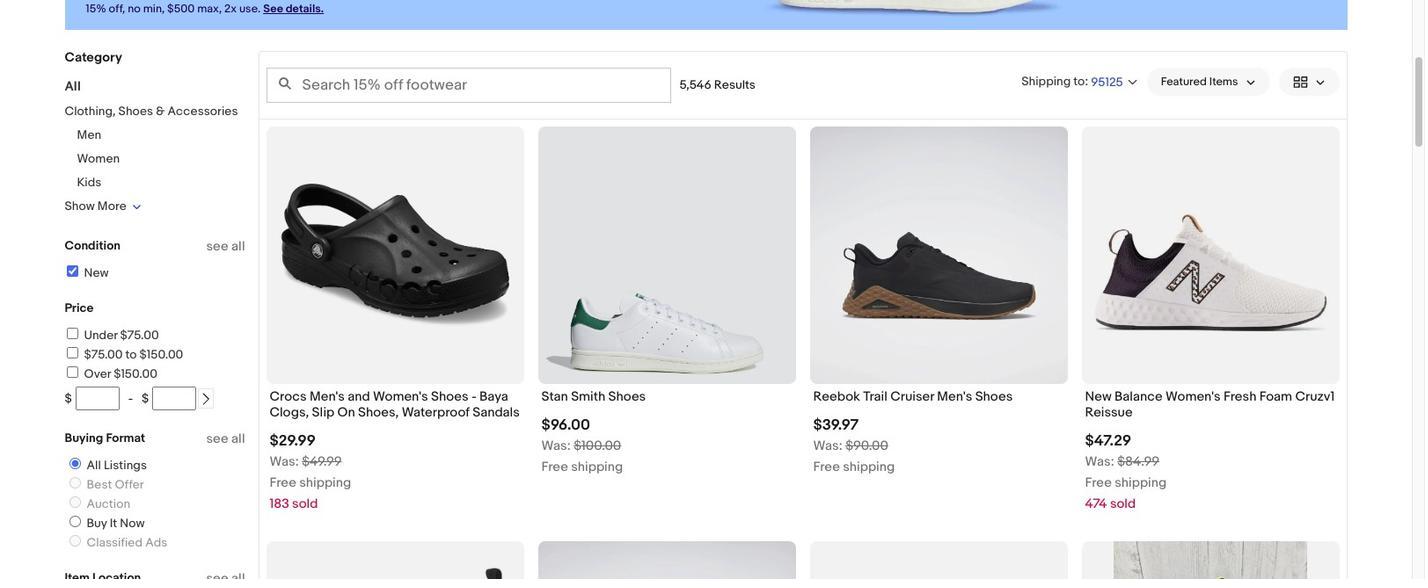 Task type: vqa. For each thing, say whether or not it's contained in the screenshot.
$100.00 in the left of the page
yes



Task type: describe. For each thing, give the bounding box(es) containing it.
shipping for $96.00
[[571, 460, 623, 476]]

was: for $47.29
[[1085, 454, 1115, 471]]

under $75.00 link
[[64, 328, 159, 343]]

now
[[120, 517, 145, 532]]

items
[[1210, 75, 1239, 89]]

women link
[[77, 151, 120, 166]]

all for buying format
[[231, 431, 245, 448]]

featured
[[1161, 75, 1207, 89]]

$ for the minimum value text field
[[65, 392, 72, 407]]

sold for $47.29
[[1110, 497, 1136, 513]]

shipping for $39.97
[[843, 460, 895, 476]]

classified ads
[[87, 536, 168, 551]]

all for all listings
[[87, 458, 101, 473]]

women
[[77, 151, 120, 166]]

$90.00
[[846, 438, 889, 455]]

crocs men's and women's shoes - baya clogs, slip on shoes, waterproof sandals link
[[270, 389, 521, 426]]

0 vertical spatial $150.00
[[140, 348, 183, 363]]

women's inside new balance women's fresh foam cruzv1 reissue
[[1166, 389, 1221, 406]]

Enter your search keyword text field
[[266, 68, 671, 103]]

featured items button
[[1147, 68, 1270, 96]]

condition
[[65, 238, 121, 253]]

details.
[[286, 2, 324, 16]]

to for :
[[1074, 73, 1085, 88]]

sold for $29.99
[[292, 497, 318, 513]]

$39.97 was: $90.00 free shipping
[[814, 417, 895, 476]]

$29.99
[[270, 433, 316, 451]]

view: gallery view image
[[1293, 73, 1326, 91]]

slip
[[312, 405, 335, 422]]

all for all
[[65, 78, 81, 95]]

shoes inside crocs men's and women's shoes - baya clogs, slip on shoes, waterproof sandals
[[431, 389, 469, 406]]

shipping
[[1022, 73, 1071, 88]]

new balance women's fresh foam cruzv1 reissue image
[[1082, 127, 1340, 385]]

new for new balance women's fresh foam cruzv1 reissue
[[1085, 389, 1112, 406]]

men
[[77, 128, 101, 143]]

all listings
[[87, 458, 147, 473]]

$47.29 was: $84.99 free shipping 474 sold
[[1085, 433, 1167, 513]]

was: for $96.00
[[542, 438, 571, 455]]

format
[[106, 431, 145, 446]]

clothing, shoes & accessories link
[[65, 104, 238, 119]]

$29.99 was: $49.99 free shipping 183 sold
[[270, 433, 351, 513]]

best offer
[[87, 478, 144, 493]]

$75.00 to $150.00
[[84, 348, 183, 363]]

see all button for condition
[[206, 238, 245, 255]]

buying
[[65, 431, 103, 446]]

see
[[263, 2, 283, 16]]

show more button
[[65, 199, 141, 214]]

no
[[128, 2, 141, 16]]

shoes inside clothing, shoes & accessories men women kids
[[118, 104, 153, 119]]

stan smith shoes link
[[542, 389, 792, 410]]

see for buying format
[[206, 431, 229, 448]]

New checkbox
[[66, 266, 78, 277]]

clogs,
[[270, 405, 309, 422]]

474
[[1085, 497, 1108, 513]]

Over $150.00 checkbox
[[66, 367, 78, 378]]

$ for maximum value text box
[[142, 392, 149, 407]]

1 vertical spatial $150.00
[[114, 367, 157, 382]]

Buy It Now radio
[[69, 517, 81, 528]]

waterproof
[[402, 405, 470, 422]]

95125
[[1091, 74, 1124, 89]]

foam
[[1260, 389, 1293, 406]]

over $150.00 link
[[64, 367, 157, 382]]

Under $75.00 checkbox
[[66, 328, 78, 340]]

shoes right cruiser in the bottom of the page
[[976, 389, 1013, 406]]

classified ads link
[[62, 536, 171, 551]]

show
[[65, 199, 95, 214]]

$39.97
[[814, 417, 859, 435]]

crocs men's and women's shoes - baya clogs, slip on shoes, waterproof sandals image
[[266, 184, 524, 327]]

max,
[[197, 2, 222, 16]]

over $150.00
[[84, 367, 157, 382]]

men link
[[77, 128, 101, 143]]

kids
[[77, 175, 101, 190]]

stan smith shoes image
[[538, 127, 796, 385]]

15% off, no min, $500 max, 2x use. see details.
[[86, 2, 324, 16]]

on
[[338, 405, 355, 422]]

shipping to : 95125
[[1022, 73, 1124, 89]]

$500
[[167, 2, 195, 16]]

All Listings radio
[[69, 458, 81, 470]]

$96.00
[[542, 417, 590, 435]]

2 men's from the left
[[937, 389, 973, 406]]

classified
[[87, 536, 143, 551]]

free for $39.97
[[814, 460, 840, 476]]

crocs
[[270, 389, 307, 406]]

auction link
[[62, 497, 134, 512]]

smith
[[571, 389, 606, 406]]



Task type: locate. For each thing, give the bounding box(es) containing it.
:
[[1085, 73, 1089, 88]]

reebok lite plus 3 men's running shoes image
[[538, 542, 796, 580]]

0 vertical spatial see all button
[[206, 238, 245, 255]]

see all for condition
[[206, 238, 245, 255]]

$
[[65, 392, 72, 407], [142, 392, 149, 407]]

shipping down $49.99
[[299, 476, 351, 492]]

auction
[[87, 497, 130, 512]]

air jordan 1 mid se craft obsidian gs dx2193-400 image
[[1114, 542, 1308, 580]]

1 $ from the left
[[65, 392, 72, 407]]

1 horizontal spatial to
[[1074, 73, 1085, 88]]

0 horizontal spatial $
[[65, 392, 72, 407]]

shipping for $47.29
[[1115, 476, 1167, 492]]

shipping for $29.99
[[299, 476, 351, 492]]

1 sold from the left
[[292, 497, 318, 513]]

1 vertical spatial see all button
[[206, 431, 245, 448]]

0 vertical spatial all
[[231, 238, 245, 255]]

see all button
[[206, 238, 245, 255], [206, 431, 245, 448]]

shoes,
[[358, 405, 399, 422]]

was: for $29.99
[[270, 454, 299, 471]]

1 vertical spatial see
[[206, 431, 229, 448]]

was: down $39.97
[[814, 438, 843, 455]]

1 all from the top
[[231, 238, 245, 255]]

1 vertical spatial all
[[87, 458, 101, 473]]

clothing, shoes & accessories men women kids
[[65, 104, 238, 190]]

was: down $47.29 on the bottom right
[[1085, 454, 1115, 471]]

was: down $96.00
[[542, 438, 571, 455]]

was: inside the $47.29 was: $84.99 free shipping 474 sold
[[1085, 454, 1115, 471]]

new balance women's fresh foam cruzv1 reissue
[[1085, 389, 1335, 422]]

cruiser
[[891, 389, 934, 406]]

sandals
[[473, 405, 520, 422]]

featured items
[[1161, 75, 1239, 89]]

free inside $39.97 was: $90.00 free shipping
[[814, 460, 840, 476]]

price
[[65, 301, 94, 316]]

1 men's from the left
[[310, 389, 345, 406]]

$84.99
[[1118, 454, 1160, 471]]

1 vertical spatial new
[[1085, 389, 1112, 406]]

new right new 'checkbox'
[[84, 266, 109, 281]]

was: inside $96.00 was: $100.00 free shipping
[[542, 438, 571, 455]]

to for $150.00
[[125, 348, 137, 363]]

reebok trail cruiser men's shoes link
[[814, 389, 1064, 410]]

$150.00
[[140, 348, 183, 363], [114, 367, 157, 382]]

baya
[[480, 389, 508, 406]]

$75.00 to $150.00 checkbox
[[66, 348, 78, 359]]

shipping inside the $47.29 was: $84.99 free shipping 474 sold
[[1115, 476, 1167, 492]]

Best Offer radio
[[69, 478, 81, 489]]

1 see all from the top
[[206, 238, 245, 255]]

2 see from the top
[[206, 431, 229, 448]]

15%
[[86, 2, 106, 16]]

shipping down $90.00
[[843, 460, 895, 476]]

free down $96.00
[[542, 460, 568, 476]]

men's inside crocs men's and women's shoes - baya clogs, slip on shoes, waterproof sandals
[[310, 389, 345, 406]]

2 sold from the left
[[1110, 497, 1136, 513]]

2x
[[224, 2, 237, 16]]

1 vertical spatial $75.00
[[84, 348, 123, 363]]

reissue
[[1085, 405, 1133, 422]]

women's inside crocs men's and women's shoes - baya clogs, slip on shoes, waterproof sandals
[[373, 389, 428, 406]]

0 horizontal spatial women's
[[373, 389, 428, 406]]

under
[[84, 328, 117, 343]]

new link
[[64, 266, 109, 281]]

2 see all from the top
[[206, 431, 245, 448]]

- inside crocs men's and women's shoes - baya clogs, slip on shoes, waterproof sandals
[[472, 389, 477, 406]]

sold right 474
[[1110, 497, 1136, 513]]

all listings link
[[62, 458, 150, 473]]

see
[[206, 238, 229, 255], [206, 431, 229, 448]]

best
[[87, 478, 112, 493]]

shoes
[[118, 104, 153, 119], [431, 389, 469, 406], [609, 389, 646, 406], [976, 389, 1013, 406]]

1 see from the top
[[206, 238, 229, 255]]

Minimum Value text field
[[75, 387, 119, 411]]

shoes left baya
[[431, 389, 469, 406]]

shoes left &
[[118, 104, 153, 119]]

2 $ from the left
[[142, 392, 149, 407]]

free for $29.99
[[270, 476, 296, 492]]

0 vertical spatial all
[[65, 78, 81, 95]]

shipping
[[571, 460, 623, 476], [843, 460, 895, 476], [299, 476, 351, 492], [1115, 476, 1167, 492]]

category
[[65, 49, 122, 66]]

0 vertical spatial new
[[84, 266, 109, 281]]

best offer link
[[62, 478, 147, 493]]

0 vertical spatial $75.00
[[120, 328, 159, 343]]

balance
[[1115, 389, 1163, 406]]

$75.00
[[120, 328, 159, 343], [84, 348, 123, 363]]

was: inside $39.97 was: $90.00 free shipping
[[814, 438, 843, 455]]

1 horizontal spatial men's
[[937, 389, 973, 406]]

buy it now
[[87, 517, 145, 532]]

new inside new balance women's fresh foam cruzv1 reissue
[[1085, 389, 1112, 406]]

clothing,
[[65, 104, 116, 119]]

5,546
[[680, 77, 712, 92]]

and
[[348, 389, 370, 406]]

see all for buying format
[[206, 431, 245, 448]]

new
[[84, 266, 109, 281], [1085, 389, 1112, 406]]

over
[[84, 367, 111, 382]]

reebok trail cruiser men's shoes
[[814, 389, 1013, 406]]

was:
[[542, 438, 571, 455], [814, 438, 843, 455], [270, 454, 299, 471], [1085, 454, 1115, 471]]

buy it now link
[[62, 517, 148, 532]]

stan smith shoes
[[542, 389, 646, 406]]

shipping inside $39.97 was: $90.00 free shipping
[[843, 460, 895, 476]]

$ left maximum value text box
[[142, 392, 149, 407]]

- left baya
[[472, 389, 477, 406]]

5,546 results
[[680, 77, 756, 92]]

free
[[542, 460, 568, 476], [814, 460, 840, 476], [270, 476, 296, 492], [1085, 476, 1112, 492]]

Maximum Value text field
[[153, 387, 197, 411]]

new left balance
[[1085, 389, 1112, 406]]

under $75.00
[[84, 328, 159, 343]]

0 horizontal spatial all
[[65, 78, 81, 95]]

$75.00 up $75.00 to $150.00
[[120, 328, 159, 343]]

1 horizontal spatial -
[[472, 389, 477, 406]]

&
[[156, 104, 165, 119]]

$150.00 down under $75.00
[[140, 348, 183, 363]]

kids link
[[77, 175, 101, 190]]

more
[[98, 199, 126, 214]]

1 vertical spatial see all
[[206, 431, 245, 448]]

trail
[[863, 389, 888, 406]]

$150.00 down $75.00 to $150.00
[[114, 367, 157, 382]]

unlisted by kenneth cole men's peyton faux leather chelsea boots image
[[266, 542, 524, 580]]

show more
[[65, 199, 126, 214]]

free inside $29.99 was: $49.99 free shipping 183 sold
[[270, 476, 296, 492]]

was: down $29.99
[[270, 454, 299, 471]]

0 horizontal spatial men's
[[310, 389, 345, 406]]

1 horizontal spatial all
[[87, 458, 101, 473]]

asics men's gel-quantum 180   sportstyle shoes 1201a063 image
[[810, 542, 1068, 580]]

0 horizontal spatial -
[[128, 392, 133, 407]]

listings
[[104, 458, 147, 473]]

sold right 183
[[292, 497, 318, 513]]

1 women's from the left
[[373, 389, 428, 406]]

shipping inside $96.00 was: $100.00 free shipping
[[571, 460, 623, 476]]

all
[[231, 238, 245, 255], [231, 431, 245, 448]]

women's right "and"
[[373, 389, 428, 406]]

1 vertical spatial all
[[231, 431, 245, 448]]

was: for $39.97
[[814, 438, 843, 455]]

accessories
[[168, 104, 238, 119]]

off,
[[109, 2, 125, 16]]

free down $39.97
[[814, 460, 840, 476]]

2 see all button from the top
[[206, 431, 245, 448]]

2 all from the top
[[231, 431, 245, 448]]

min,
[[143, 2, 165, 16]]

use.
[[239, 2, 261, 16]]

0 vertical spatial to
[[1074, 73, 1085, 88]]

submit price range image
[[200, 394, 212, 406]]

shipping down $100.00
[[571, 460, 623, 476]]

0 horizontal spatial new
[[84, 266, 109, 281]]

stan
[[542, 389, 568, 406]]

all
[[65, 78, 81, 95], [87, 458, 101, 473]]

$100.00
[[574, 438, 621, 455]]

2 women's from the left
[[1166, 389, 1221, 406]]

sold inside $29.99 was: $49.99 free shipping 183 sold
[[292, 497, 318, 513]]

1 horizontal spatial women's
[[1166, 389, 1221, 406]]

$49.99
[[302, 454, 342, 471]]

new for new
[[84, 266, 109, 281]]

cruzv1
[[1296, 389, 1335, 406]]

1 see all button from the top
[[206, 238, 245, 255]]

it
[[110, 517, 117, 532]]

results
[[714, 77, 756, 92]]

0 vertical spatial see all
[[206, 238, 245, 255]]

free inside the $47.29 was: $84.99 free shipping 474 sold
[[1085, 476, 1112, 492]]

see all button for buying format
[[206, 431, 245, 448]]

women's left fresh
[[1166, 389, 1221, 406]]

$75.00 down 'under'
[[84, 348, 123, 363]]

1 horizontal spatial $
[[142, 392, 149, 407]]

to left 95125
[[1074, 73, 1085, 88]]

to inside "shipping to : 95125"
[[1074, 73, 1085, 88]]

was: inside $29.99 was: $49.99 free shipping 183 sold
[[270, 454, 299, 471]]

shoes right smith
[[609, 389, 646, 406]]

men's left "and"
[[310, 389, 345, 406]]

1 horizontal spatial new
[[1085, 389, 1112, 406]]

free up 183
[[270, 476, 296, 492]]

0 vertical spatial see
[[206, 238, 229, 255]]

shipping down $84.99
[[1115, 476, 1167, 492]]

183
[[270, 497, 289, 513]]

men's
[[310, 389, 345, 406], [937, 389, 973, 406]]

sold inside the $47.29 was: $84.99 free shipping 474 sold
[[1110, 497, 1136, 513]]

$ down over $150.00 option
[[65, 392, 72, 407]]

fresh
[[1224, 389, 1257, 406]]

free for $96.00
[[542, 460, 568, 476]]

0 horizontal spatial sold
[[292, 497, 318, 513]]

$75.00 to $150.00 link
[[64, 348, 183, 363]]

buying format
[[65, 431, 145, 446]]

new balance women's fresh foam cruzv1 reissue link
[[1085, 389, 1336, 426]]

reebok trail cruiser men's shoes image
[[810, 127, 1068, 385]]

1 vertical spatial to
[[125, 348, 137, 363]]

free inside $96.00 was: $100.00 free shipping
[[542, 460, 568, 476]]

buy
[[87, 517, 107, 532]]

men's right cruiser in the bottom of the page
[[937, 389, 973, 406]]

reebok
[[814, 389, 861, 406]]

free for $47.29
[[1085, 476, 1112, 492]]

$47.29
[[1085, 433, 1132, 451]]

shipping inside $29.99 was: $49.99 free shipping 183 sold
[[299, 476, 351, 492]]

to down under $75.00
[[125, 348, 137, 363]]

Auction radio
[[69, 497, 81, 509]]

all for condition
[[231, 238, 245, 255]]

Classified Ads radio
[[69, 536, 81, 547]]

see for condition
[[206, 238, 229, 255]]

all right the all listings option
[[87, 458, 101, 473]]

free up 474
[[1085, 476, 1112, 492]]

1 horizontal spatial sold
[[1110, 497, 1136, 513]]

- down over $150.00
[[128, 392, 133, 407]]

all up the clothing,
[[65, 78, 81, 95]]

0 horizontal spatial to
[[125, 348, 137, 363]]



